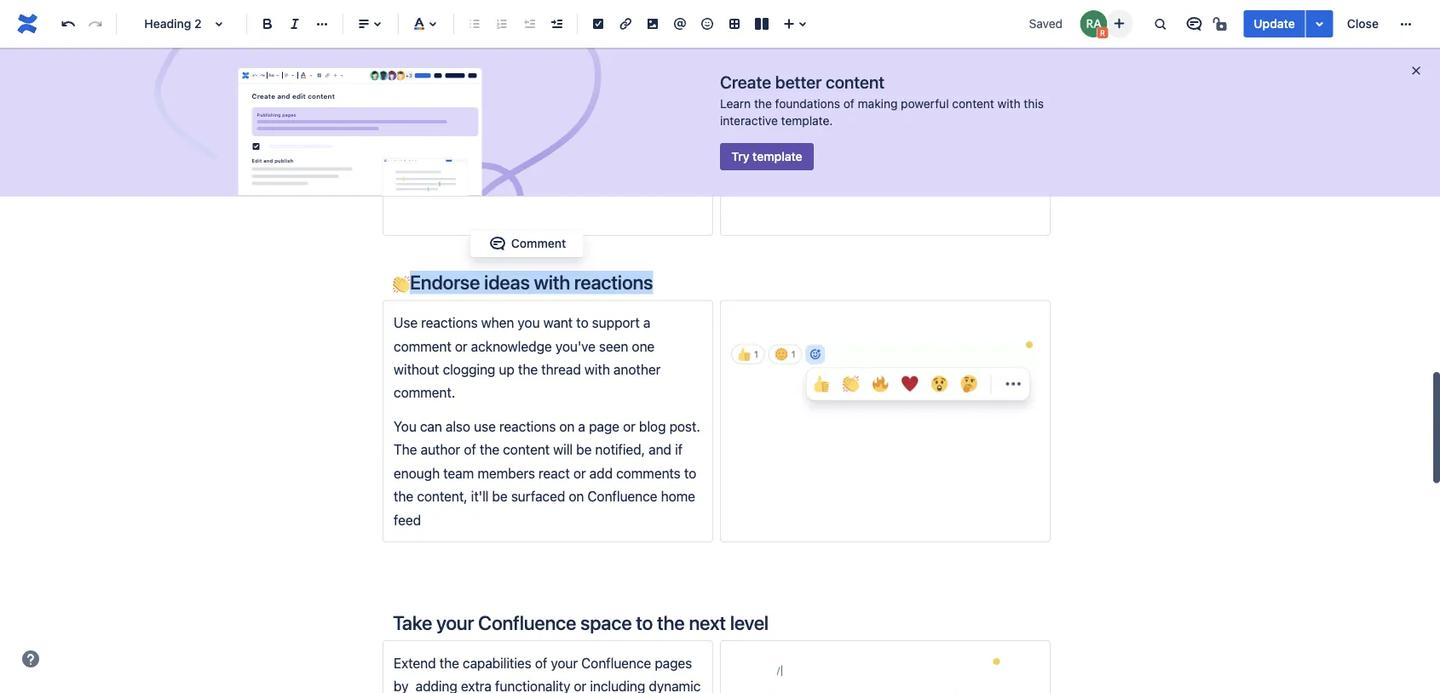 Task type: vqa. For each thing, say whether or not it's contained in the screenshot.
"Normal text" popup button
no



Task type: locate. For each thing, give the bounding box(es) containing it.
2 vertical spatial of
[[535, 656, 547, 672]]

team up content,
[[443, 465, 474, 482]]

better
[[775, 72, 822, 92]]

author
[[421, 442, 460, 458]]

bullet list ⌘⇧8 image
[[465, 14, 485, 34]]

with down seen
[[585, 362, 610, 378]]

@
[[585, 48, 598, 64]]

1 chevron down image from the left
[[274, 69, 281, 82]]

0 vertical spatial of
[[844, 97, 855, 111]]

capabilities
[[463, 656, 532, 672]]

reactions up support
[[574, 271, 653, 294]]

0 horizontal spatial reactions
[[421, 315, 478, 331]]

of
[[844, 97, 855, 111], [464, 442, 476, 458], [535, 656, 547, 672]]

+3
[[406, 72, 412, 79]]

and down comment, in the top left of the page
[[572, 95, 595, 111]]

1 horizontal spatial your
[[551, 656, 578, 672]]

function
[[558, 1, 608, 18]]

chevron down image for align left icon
[[289, 69, 296, 82]]

confluence image
[[14, 10, 41, 38]]

0 vertical spatial be
[[576, 442, 592, 458]]

0 horizontal spatial of
[[464, 442, 476, 458]]

page inside you can also use reactions on a page or blog post. the author of the content will be notified, and if enough team members react or add comments to the content, it'll be surfaced on confluence home feed
[[589, 419, 620, 435]]

with up the want
[[534, 271, 570, 294]]

confluence
[[485, 1, 555, 18], [394, 72, 464, 88], [588, 489, 658, 505], [478, 612, 576, 635], [581, 656, 651, 672]]

a inside the 'use reactions when you want to support a comment or acknowledge you've seen one without clogging up the thread with another comment.'
[[643, 315, 651, 331]]

a down thread
[[578, 419, 585, 435]]

undo image
[[251, 69, 259, 82]]

to right the want
[[576, 315, 589, 331]]

2 vertical spatial reactions
[[499, 419, 556, 435]]

2 horizontal spatial with
[[998, 97, 1021, 111]]

1 vertical spatial page
[[589, 419, 620, 435]]

notified,
[[595, 442, 645, 458]]

0 horizontal spatial will
[[553, 442, 573, 458]]

1 horizontal spatial reactions
[[499, 419, 556, 435]]

chevron down image
[[274, 69, 281, 82], [289, 69, 296, 82], [308, 69, 315, 82]]

content up members
[[503, 442, 550, 458]]

0 horizontal spatial page
[[467, 72, 498, 88]]

comment
[[394, 338, 452, 354]]

take your confluence space to the next level
[[393, 612, 769, 635]]

0 vertical spatial will
[[630, 95, 649, 111]]

page up member's
[[467, 72, 498, 88]]

1 horizontal spatial chevron down image
[[289, 69, 296, 82]]

be up add
[[576, 442, 592, 458]]

2 horizontal spatial of
[[844, 97, 855, 111]]

plus image
[[332, 69, 339, 82]]

ruby anderson image
[[1080, 10, 1107, 38]]

try
[[732, 150, 750, 164]]

will
[[630, 95, 649, 111], [553, 442, 573, 458]]

1 vertical spatial will
[[553, 442, 573, 458]]

text style image
[[267, 69, 275, 82]]

of left making
[[844, 97, 855, 111]]

and right edit
[[263, 158, 273, 163]]

chevron down image for text style image
[[274, 69, 281, 82]]

1 horizontal spatial page
[[589, 419, 620, 435]]

on left social
[[466, 25, 481, 41]]

chevron down image left link image
[[308, 69, 315, 82]]

with left this
[[998, 97, 1021, 111]]

1 vertical spatial team
[[443, 465, 474, 482]]

like right action item icon
[[612, 1, 632, 18]]

create for better
[[720, 72, 771, 92]]

or left in
[[501, 72, 514, 88]]

indent tab image
[[546, 14, 567, 34]]

ask
[[536, 118, 557, 134]]

home
[[661, 489, 695, 505]]

1 vertical spatial create
[[252, 92, 275, 100]]

publish
[[274, 158, 293, 163]]

or left add
[[573, 465, 586, 482]]

find and replace image
[[1150, 14, 1171, 34]]

redo image
[[259, 69, 266, 82]]

the up interactive on the top of page
[[754, 97, 772, 111]]

:clap: image
[[393, 276, 410, 293]]

chevron down image left text color image in the left top of the page
[[289, 69, 296, 82]]

of up functionality
[[535, 656, 547, 672]]

by
[[394, 679, 409, 694]]

reactions inside the 'use reactions when you want to support a comment or acknowledge you've seen one without clogging up the thread with another comment.'
[[421, 315, 478, 331]]

on left numbered list ⌘⇧7 image
[[466, 1, 481, 18]]

update
[[1254, 17, 1295, 31]]

1 vertical spatial pages
[[655, 656, 692, 672]]

0 horizontal spatial your
[[436, 612, 474, 635]]

align left image
[[354, 14, 374, 34]]

comment
[[511, 237, 566, 251]]

will right list
[[630, 95, 649, 111]]

or inside the 'use reactions when you want to support a comment or acknowledge you've seen one without clogging up the thread with another comment.'
[[455, 338, 468, 354]]

powerful
[[901, 97, 949, 111]]

space
[[581, 612, 632, 635]]

and
[[462, 48, 485, 64], [277, 92, 290, 100], [572, 95, 595, 111], [263, 158, 273, 163], [649, 442, 672, 458]]

add image, video, or file image
[[643, 14, 663, 34]]

symbol
[[601, 48, 645, 64]]

edit
[[292, 92, 306, 100]]

of inside create better content learn the foundations of making powerful content with this interactive template.
[[844, 97, 855, 111]]

1 horizontal spatial pages
[[655, 656, 692, 672]]

3 chevron down image from the left
[[308, 69, 315, 82]]

0 vertical spatial create
[[720, 72, 771, 92]]

1 horizontal spatial of
[[535, 656, 547, 672]]

to left ask
[[520, 118, 533, 134]]

0 horizontal spatial with
[[534, 271, 570, 294]]

0 horizontal spatial be
[[492, 489, 508, 505]]

enough
[[394, 465, 440, 482]]

or left including
[[574, 679, 587, 694]]

:clap: image
[[393, 276, 410, 293]]

the inside extend the capabilities of your confluence pages by  adding extra functionality or including dynami
[[440, 656, 459, 672]]

checkbox image up edit
[[249, 140, 263, 153]]

foundations
[[775, 97, 840, 111]]

saved
[[1029, 17, 1063, 31]]

1 vertical spatial your
[[551, 656, 578, 672]]

next
[[689, 612, 726, 635]]

comment image
[[487, 234, 508, 254]]

1 vertical spatial checkbox image
[[249, 140, 263, 153]]

your up functionality
[[551, 656, 578, 672]]

it'll
[[471, 489, 489, 505]]

thread
[[541, 362, 581, 378]]

0 horizontal spatial chevron down image
[[274, 69, 281, 82]]

the
[[394, 442, 417, 458]]

layouts image
[[752, 14, 772, 34]]

reactions right use
[[499, 419, 556, 435]]

like
[[612, 1, 632, 18], [626, 25, 646, 41]]

like up symbol
[[626, 25, 646, 41]]

0 horizontal spatial team
[[404, 95, 435, 111]]

blog
[[639, 419, 666, 435]]

reactions up comment
[[421, 315, 478, 331]]

and left if
[[649, 442, 672, 458]]

2 chevron down image from the left
[[289, 69, 296, 82]]

2 horizontal spatial chevron down image
[[308, 69, 315, 82]]

learn
[[720, 97, 751, 111]]

and down bullet list ⌘⇧8 icon
[[462, 48, 485, 64]]

a right 'assign'
[[686, 118, 694, 134]]

chevron down image left align left icon
[[274, 69, 281, 82]]

use
[[394, 315, 418, 331]]

to up home
[[684, 465, 697, 482]]

confluence down add
[[588, 489, 658, 505]]

or up clogging
[[455, 338, 468, 354]]

on up spelling
[[649, 48, 664, 64]]

type
[[529, 48, 559, 64]]

pages down next at the bottom
[[655, 656, 692, 672]]

content
[[826, 72, 885, 92], [308, 92, 335, 100], [952, 97, 995, 111], [503, 442, 550, 458]]

interactive
[[720, 114, 778, 128]]

assign
[[644, 118, 683, 134]]

1 vertical spatial reactions
[[421, 315, 478, 331]]

media
[[523, 25, 561, 41]]

a
[[667, 48, 675, 64], [532, 72, 539, 88], [394, 95, 401, 111], [598, 95, 605, 111], [561, 118, 568, 134], [686, 118, 694, 134], [643, 315, 651, 331], [578, 419, 585, 435]]

0 horizontal spatial create
[[252, 92, 275, 100]]

checkbox image
[[316, 69, 323, 82], [249, 140, 263, 153]]

create inside create better content learn the foundations of making powerful content with this interactive template.
[[720, 72, 771, 92]]

adjust update settings image
[[1310, 14, 1330, 34]]

level
[[730, 612, 769, 635]]

ideas
[[484, 271, 530, 294]]

will up react
[[553, 442, 573, 458]]

publishing pages
[[257, 112, 296, 118]]

2 horizontal spatial reactions
[[574, 271, 653, 294]]

individual
[[459, 118, 517, 134]]

the right 'up'
[[518, 362, 538, 378]]

0 vertical spatial reactions
[[574, 271, 653, 294]]

comments
[[616, 465, 681, 482]]

chevron down image for text color image in the left top of the page
[[308, 69, 315, 82]]

table image
[[724, 14, 745, 34]]

a up one
[[643, 315, 651, 331]]

confluence up including
[[581, 656, 651, 672]]

the up adding
[[440, 656, 459, 672]]

0 vertical spatial team
[[404, 95, 435, 111]]

1 horizontal spatial team
[[443, 465, 474, 482]]

0 vertical spatial with
[[998, 97, 1021, 111]]

to right the space
[[636, 612, 653, 635]]

to inside the 'use reactions when you want to support a comment or acknowledge you've seen one without clogging up the thread with another comment.'
[[576, 315, 589, 331]]

checkbox image left link image
[[316, 69, 323, 82]]

of down also
[[464, 442, 476, 458]]

to
[[520, 118, 533, 134], [576, 315, 589, 331], [684, 465, 697, 482], [636, 612, 653, 635]]

extra
[[461, 679, 492, 694]]

create up publishing
[[252, 92, 275, 100]]

with inside create better content learn the foundations of making powerful content with this interactive template.
[[998, 97, 1021, 111]]

create for and
[[252, 92, 275, 100]]

1 vertical spatial of
[[464, 442, 476, 458]]

be right it'll
[[492, 489, 508, 505]]

link image
[[615, 14, 636, 34]]

a up "select"
[[394, 95, 401, 111]]

your right take
[[436, 612, 474, 635]]

pages down create and edit content
[[282, 112, 296, 118]]

slack.
[[488, 48, 525, 64]]

1 horizontal spatial will
[[630, 95, 649, 111]]

mention image
[[670, 14, 690, 34]]

content down link image
[[308, 92, 335, 100]]

to inside on confluence function like @mentions on social media platforms like twitter, instagram, and slack. type the @ symbol on a confluence page or in a comment, begin spelling a team member's first name, and a list will appear. select the individual to ask a question or assign a task.
[[520, 118, 533, 134]]

1 horizontal spatial checkbox image
[[316, 69, 323, 82]]

comment.
[[394, 385, 455, 401]]

team up "select"
[[404, 95, 435, 111]]

want
[[543, 315, 573, 331]]

chevron down image
[[338, 69, 345, 82]]

1 horizontal spatial be
[[576, 442, 592, 458]]

of inside extend the capabilities of your confluence pages by  adding extra functionality or including dynami
[[535, 656, 547, 672]]

the left next at the bottom
[[657, 612, 685, 635]]

invite to edit image
[[1109, 13, 1130, 34]]

members
[[478, 465, 535, 482]]

add
[[590, 465, 613, 482]]

1 horizontal spatial create
[[720, 72, 771, 92]]

reactions inside you can also use reactions on a page or blog post. the author of the content will be notified, and if enough team members react or add comments to the content, it'll be surfaced on confluence home feed
[[499, 419, 556, 435]]

use
[[474, 419, 496, 435]]

2 vertical spatial with
[[585, 362, 610, 378]]

making
[[858, 97, 898, 111]]

1 horizontal spatial with
[[585, 362, 610, 378]]

create
[[720, 72, 771, 92], [252, 92, 275, 100]]

page up notified,
[[589, 419, 620, 435]]

this
[[1024, 97, 1044, 111]]

0 vertical spatial pages
[[282, 112, 296, 118]]

the left @
[[562, 48, 582, 64]]

create up learn
[[720, 72, 771, 92]]

help image
[[20, 649, 41, 670]]

italic ⌘i image
[[285, 14, 305, 34]]

extend
[[394, 656, 436, 672]]

clogging
[[443, 362, 496, 378]]

dismiss image
[[1410, 64, 1423, 78]]

0 vertical spatial page
[[467, 72, 498, 88]]

redo ⌘⇧z image
[[85, 14, 106, 34]]

on up react
[[559, 419, 575, 435]]

name,
[[531, 95, 568, 111]]



Task type: describe. For each thing, give the bounding box(es) containing it.
confluence image
[[14, 10, 41, 38]]

or inside extend the capabilities of your confluence pages by  adding extra functionality or including dynami
[[574, 679, 587, 694]]

to inside you can also use reactions on a page or blog post. the author of the content will be notified, and if enough team members react or add comments to the content, it'll be surfaced on confluence home feed
[[684, 465, 697, 482]]

the inside the 'use reactions when you want to support a comment or acknowledge you've seen one without clogging up the thread with another comment.'
[[518, 362, 538, 378]]

list
[[609, 95, 626, 111]]

the down use
[[480, 442, 500, 458]]

you
[[394, 419, 417, 435]]

on down react
[[569, 489, 584, 505]]

adding
[[416, 679, 458, 694]]

team inside on confluence function like @mentions on social media platforms like twitter, instagram, and slack. type the @ symbol on a confluence page or in a comment, begin spelling a team member's first name, and a list will appear. select the individual to ask a question or assign a task.
[[404, 95, 435, 111]]

your inside extend the capabilities of your confluence pages by  adding extra functionality or including dynami
[[551, 656, 578, 672]]

surfaced
[[511, 489, 565, 505]]

up
[[499, 362, 515, 378]]

select
[[394, 118, 432, 134]]

more image
[[1396, 14, 1417, 34]]

and left edit
[[277, 92, 290, 100]]

confluence inside you can also use reactions on a page or blog post. the author of the content will be notified, and if enough team members react or add comments to the content, it'll be surfaced on confluence home feed
[[588, 489, 658, 505]]

of inside you can also use reactions on a page or blog post. the author of the content will be notified, and if enough team members react or add comments to the content, it'll be surfaced on confluence home feed
[[464, 442, 476, 458]]

0 vertical spatial your
[[436, 612, 474, 635]]

feed
[[394, 512, 421, 528]]

if
[[675, 442, 683, 458]]

or left blog
[[623, 419, 636, 435]]

page inside on confluence function like @mentions on social media platforms like twitter, instagram, and slack. type the @ symbol on a confluence page or in a comment, begin spelling a team member's first name, and a list will appear. select the individual to ask a question or assign a task.
[[467, 72, 498, 88]]

another
[[614, 362, 661, 378]]

content right 'powerful'
[[952, 97, 995, 111]]

with inside the 'use reactions when you want to support a comment or acknowledge you've seen one without clogging up the thread with another comment.'
[[585, 362, 610, 378]]

content inside you can also use reactions on a page or blog post. the author of the content will be notified, and if enough team members react or add comments to the content, it'll be surfaced on confluence home feed
[[503, 442, 550, 458]]

create and edit content
[[252, 92, 335, 100]]

on confluence function like @mentions on social media platforms like twitter, instagram, and slack. type the @ symbol on a confluence page or in a comment, begin spelling a team member's first name, and a list will appear. select the individual to ask a question or assign a task.
[[394, 1, 702, 158]]

begin
[[607, 72, 641, 88]]

action item image
[[588, 14, 609, 34]]

appear.
[[653, 95, 698, 111]]

also
[[446, 419, 471, 435]]

task.
[[394, 142, 423, 158]]

2
[[194, 17, 202, 31]]

pages inside extend the capabilities of your confluence pages by  adding extra functionality or including dynami
[[655, 656, 692, 672]]

create better content learn the foundations of making powerful content with this interactive template.
[[720, 72, 1044, 128]]

extend the capabilities of your confluence pages by  adding extra functionality or including dynami
[[394, 656, 704, 694]]

confluence up capabilities
[[478, 612, 576, 635]]

post.
[[670, 419, 700, 435]]

emoji image
[[697, 14, 718, 34]]

text color image
[[298, 69, 308, 82]]

confluence down instagram,
[[394, 72, 464, 88]]

align left image
[[283, 69, 290, 82]]

a right in
[[532, 72, 539, 88]]

0 vertical spatial checkbox image
[[316, 69, 323, 82]]

comment icon image
[[1184, 14, 1205, 34]]

close button
[[1337, 10, 1389, 38]]

content,
[[417, 489, 468, 505]]

twitter,
[[650, 25, 695, 41]]

publishing
[[257, 112, 281, 118]]

the up feed
[[394, 489, 414, 505]]

take
[[393, 612, 432, 635]]

and inside you can also use reactions on a page or blog post. the author of the content will be notified, and if enough team members react or add comments to the content, it'll be surfaced on confluence home feed
[[649, 442, 672, 458]]

in
[[517, 72, 528, 88]]

heading
[[144, 17, 191, 31]]

you
[[518, 315, 540, 331]]

1 vertical spatial be
[[492, 489, 508, 505]]

support
[[592, 315, 640, 331]]

or left 'assign'
[[628, 118, 640, 134]]

a right ask
[[561, 118, 568, 134]]

including
[[590, 679, 645, 694]]

comment button
[[477, 234, 576, 254]]

one
[[632, 338, 655, 354]]

comment,
[[542, 72, 604, 88]]

try template button
[[720, 143, 814, 170]]

link image
[[324, 69, 331, 82]]

seen
[[599, 338, 628, 354]]

0 vertical spatial like
[[612, 1, 632, 18]]

heading 2
[[144, 17, 202, 31]]

question
[[571, 118, 624, 134]]

template.
[[781, 114, 833, 128]]

undo ⌘z image
[[58, 14, 78, 34]]

more formatting image
[[312, 14, 332, 34]]

a left list
[[598, 95, 605, 111]]

first
[[504, 95, 527, 111]]

confluence up social
[[485, 1, 555, 18]]

no restrictions image
[[1211, 14, 1232, 34]]

team inside you can also use reactions on a page or blog post. the author of the content will be notified, and if enough team members react or add comments to the content, it'll be surfaced on confluence home feed
[[443, 465, 474, 482]]

edit
[[252, 158, 262, 163]]

acknowledge
[[471, 338, 552, 354]]

a down twitter,
[[667, 48, 675, 64]]

confluence icon image
[[241, 71, 250, 80]]

social
[[485, 25, 520, 41]]

will inside you can also use reactions on a page or blog post. the author of the content will be notified, and if enough team members react or add comments to the content, it'll be surfaced on confluence home feed
[[553, 442, 573, 458]]

react
[[539, 465, 570, 482]]

1 vertical spatial with
[[534, 271, 570, 294]]

update button
[[1244, 10, 1305, 38]]

use reactions when you want to support a comment or acknowledge you've seen one without clogging up the thread with another comment.
[[394, 315, 664, 401]]

@mentions
[[394, 25, 462, 41]]

numbered list ⌘⇧7 image
[[492, 14, 512, 34]]

will inside on confluence function like @mentions on social media platforms like twitter, instagram, and slack. type the @ symbol on a confluence page or in a comment, begin spelling a team member's first name, and a list will appear. select the individual to ask a question or assign a task.
[[630, 95, 649, 111]]

0 horizontal spatial checkbox image
[[249, 140, 263, 153]]

1 vertical spatial like
[[626, 25, 646, 41]]

without
[[394, 362, 439, 378]]

heading 2 button
[[124, 5, 239, 43]]

can
[[420, 419, 442, 435]]

try template
[[732, 150, 803, 164]]

the inside create better content learn the foundations of making powerful content with this interactive template.
[[754, 97, 772, 111]]

member's
[[439, 95, 500, 111]]

confluence inside extend the capabilities of your confluence pages by  adding extra functionality or including dynami
[[581, 656, 651, 672]]

endorse
[[410, 271, 480, 294]]

0 horizontal spatial pages
[[282, 112, 296, 118]]

functionality
[[495, 679, 571, 694]]

bold ⌘b image
[[257, 14, 278, 34]]

when
[[481, 315, 514, 331]]

you've
[[556, 338, 596, 354]]

outdent ⇧tab image
[[519, 14, 540, 34]]

a inside you can also use reactions on a page or blog post. the author of the content will be notified, and if enough team members react or add comments to the content, it'll be surfaced on confluence home feed
[[578, 419, 585, 435]]

platforms
[[564, 25, 622, 41]]

instagram,
[[394, 48, 459, 64]]

edit and publish
[[252, 158, 293, 163]]

the right "select"
[[436, 118, 455, 134]]

you can also use reactions on a page or blog post. the author of the content will be notified, and if enough team members react or add comments to the content, it'll be surfaced on confluence home feed
[[394, 419, 704, 528]]

content up making
[[826, 72, 885, 92]]

endorse ideas with reactions
[[410, 271, 653, 294]]

spelling
[[645, 72, 692, 88]]

template
[[753, 150, 803, 164]]



